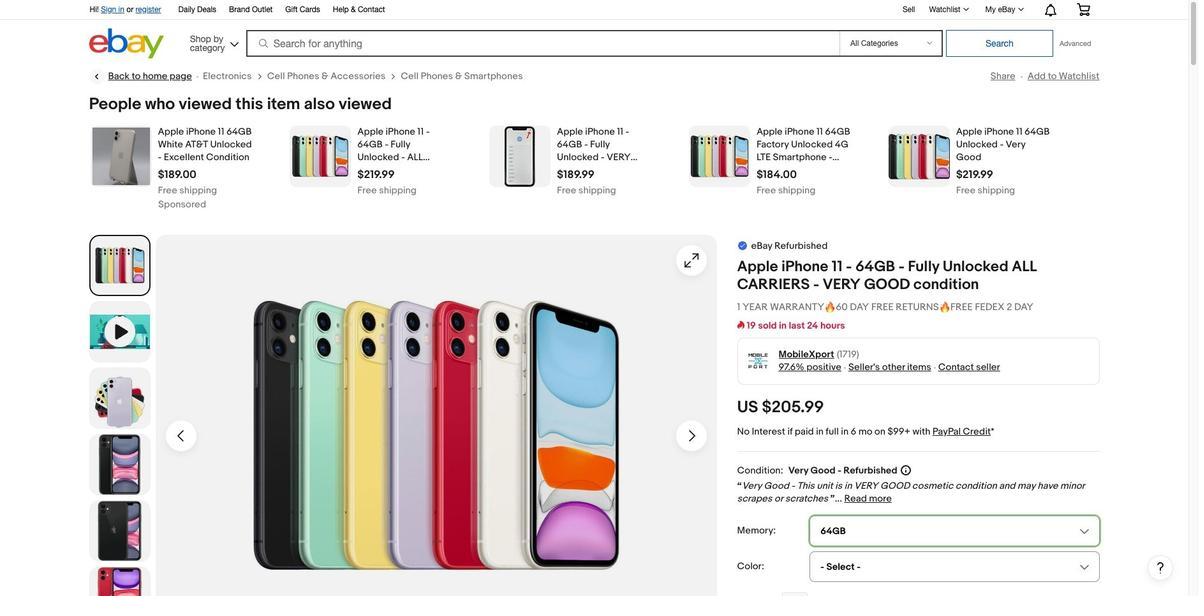 Task type: locate. For each thing, give the bounding box(es) containing it.
picture 4 of 10 image
[[90, 501, 150, 561]]

text__icon image
[[738, 240, 748, 251]]

help, opens dialogs image
[[1155, 561, 1168, 574]]

None text field
[[158, 169, 197, 181], [358, 169, 395, 181], [757, 169, 798, 181], [957, 169, 994, 181], [557, 186, 617, 195], [757, 186, 816, 195], [158, 169, 197, 181], [358, 169, 395, 181], [757, 169, 798, 181], [957, 169, 994, 181], [557, 186, 617, 195], [757, 186, 816, 195]]

watchlist image
[[964, 8, 970, 11]]

None submit
[[947, 30, 1054, 57]]

picture 2 of 10 image
[[90, 368, 150, 428]]

banner
[[83, 0, 1100, 62]]

picture 3 of 10 image
[[90, 435, 150, 495]]

account navigation
[[83, 0, 1100, 20]]

None text field
[[557, 169, 595, 181], [158, 186, 217, 195], [358, 186, 417, 195], [957, 186, 1016, 195], [783, 592, 808, 596], [557, 169, 595, 181], [158, 186, 217, 195], [358, 186, 417, 195], [957, 186, 1016, 195], [783, 592, 808, 596]]



Task type: vqa. For each thing, say whether or not it's contained in the screenshot.
Help, opens dialogs "image"
yes



Task type: describe. For each thing, give the bounding box(es) containing it.
picture 1 of 10 image
[[92, 237, 148, 294]]

Search for anything text field
[[248, 31, 838, 56]]

my ebay image
[[1019, 8, 1024, 11]]

apple iphone 11 - 64gb - fully unlocked all carriers - very good condition - picture 1 of 10 image
[[155, 235, 717, 596]]

your shopping cart image
[[1077, 3, 1091, 16]]

video 1 of 1 image
[[90, 302, 150, 362]]



